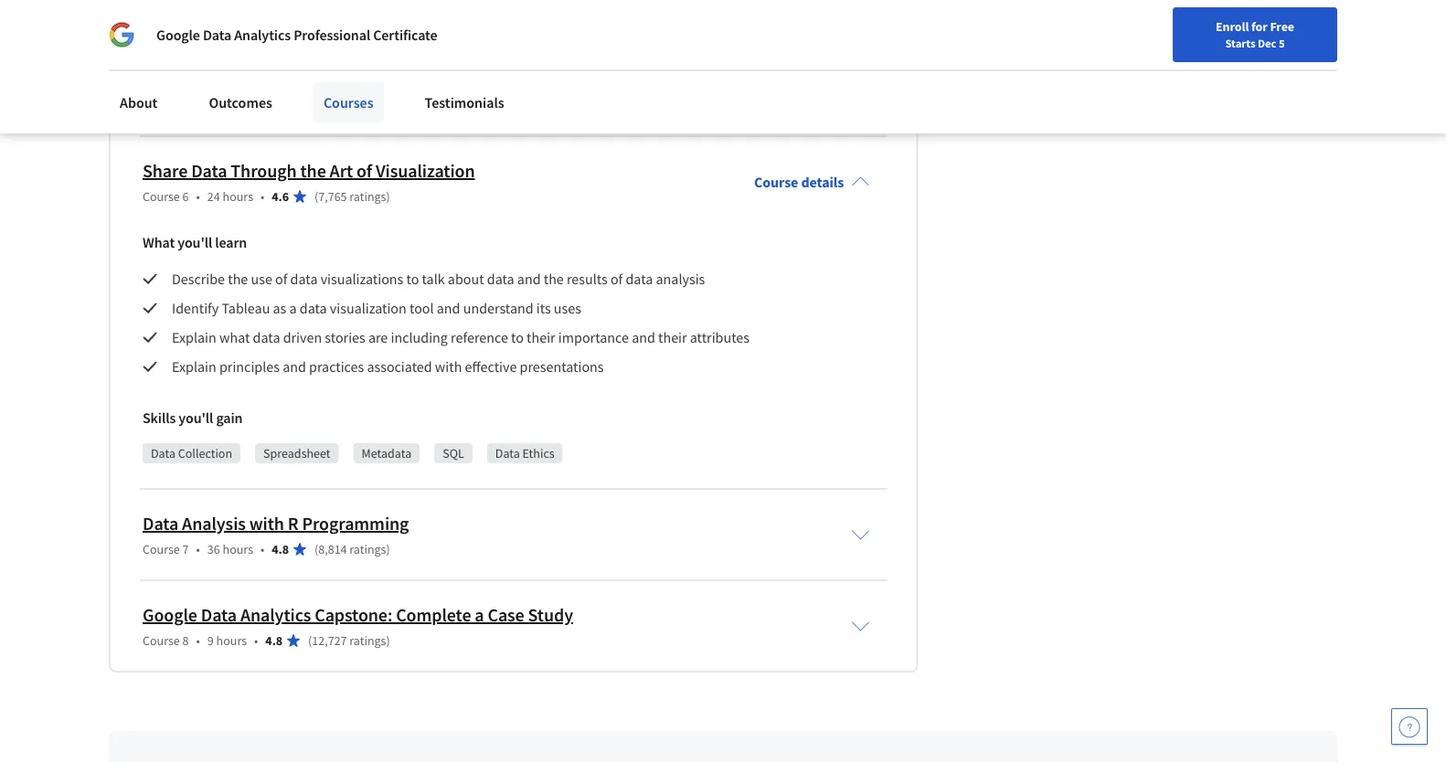 Task type: locate. For each thing, give the bounding box(es) containing it.
0 vertical spatial 4.6
[[272, 97, 289, 114]]

course 5
[[143, 97, 189, 114]]

( down share data through the art of visualization at left
[[314, 189, 318, 205]]

1 horizontal spatial their
[[658, 329, 687, 347]]

ethics
[[522, 446, 554, 462]]

1 vertical spatial a
[[475, 604, 484, 627]]

skills you'll gain
[[143, 409, 243, 427]]

course left 7
[[143, 542, 180, 558]]

data
[[203, 26, 231, 44], [206, 68, 242, 91], [191, 160, 227, 183], [151, 446, 175, 462], [495, 446, 520, 462], [143, 513, 178, 536], [201, 604, 237, 627]]

testimonials link
[[414, 82, 515, 122]]

dec
[[1258, 36, 1276, 50]]

use
[[251, 270, 272, 288]]

driven
[[283, 329, 322, 347]]

4.8 for analytics
[[265, 633, 282, 649]]

the left art
[[300, 160, 326, 183]]

( down programming
[[314, 542, 318, 558]]

) down visualization
[[386, 189, 390, 205]]

0 vertical spatial analytics
[[234, 26, 291, 44]]

26
[[207, 97, 220, 114]]

show notifications image
[[1199, 23, 1221, 45]]

( for the
[[314, 189, 318, 205]]

the left use in the top of the page
[[228, 270, 248, 288]]

coursera image
[[22, 15, 138, 44]]

9,645
[[318, 97, 347, 114]]

course details button
[[739, 148, 884, 217]]

talk
[[422, 270, 445, 288]]

4.8 down data analysis with r programming 'link'
[[272, 542, 289, 558]]

ratings right 7,765
[[349, 189, 386, 205]]

ratings down questions
[[349, 97, 386, 114]]

learn
[[215, 233, 247, 252]]

0 horizontal spatial their
[[527, 329, 555, 347]]

a left case
[[475, 604, 484, 627]]

1 horizontal spatial a
[[475, 604, 484, 627]]

are
[[368, 329, 388, 347]]

4 ratings from the top
[[349, 633, 386, 649]]

ratings down programming
[[349, 542, 386, 558]]

( left the courses
[[314, 97, 318, 114]]

analysis
[[656, 270, 705, 288]]

explain what data driven stories are including reference to their importance and their attributes
[[172, 329, 749, 347]]

collection
[[178, 446, 232, 462]]

5 inside enroll for free starts dec 5
[[1279, 36, 1285, 50]]

)
[[386, 97, 390, 114], [386, 189, 390, 205], [386, 542, 390, 558], [386, 633, 390, 649]]

1 vertical spatial with
[[249, 513, 284, 536]]

) down programming
[[386, 542, 390, 558]]

hours right 36
[[223, 542, 253, 558]]

presentations
[[520, 358, 604, 376]]

google data analytics professional certificate
[[156, 26, 437, 44]]

reference
[[451, 329, 508, 347]]

their down 'its'
[[527, 329, 555, 347]]

about
[[448, 270, 484, 288]]

8
[[182, 633, 189, 649]]

as
[[273, 299, 286, 318]]

data ethics
[[495, 446, 554, 462]]

None search field
[[261, 11, 699, 48]]

2 vertical spatial to
[[511, 329, 524, 347]]

a right as
[[289, 299, 297, 318]]

data up driven
[[300, 299, 327, 318]]

you'll left the gain
[[179, 409, 213, 427]]

practices
[[309, 358, 364, 376]]

analytics for capstone:
[[240, 604, 311, 627]]

• down analyze data to answer questions
[[261, 97, 264, 114]]

0 horizontal spatial a
[[289, 299, 297, 318]]

the up 'its'
[[544, 270, 564, 288]]

0 vertical spatial 5
[[1279, 36, 1285, 50]]

identify tableau as a data visualization tool and understand its uses
[[172, 299, 581, 318]]

programming
[[302, 513, 409, 536]]

1 horizontal spatial with
[[435, 358, 462, 376]]

of right art
[[357, 160, 372, 183]]

1 vertical spatial google
[[143, 604, 197, 627]]

to left talk
[[406, 270, 419, 288]]

4.6 down through
[[272, 189, 289, 205]]

24
[[207, 189, 220, 205]]

1 4.6 from the top
[[272, 97, 289, 114]]

help center image
[[1399, 716, 1420, 738]]

0 vertical spatial you'll
[[178, 233, 212, 252]]

case
[[488, 604, 524, 627]]

of right the 'results' in the left top of the page
[[611, 270, 623, 288]]

hours for with
[[223, 542, 253, 558]]

( 7,765 ratings )
[[314, 189, 390, 205]]

course left 6
[[143, 189, 180, 205]]

1 horizontal spatial 5
[[1279, 36, 1285, 50]]

1 vertical spatial 4.6
[[272, 189, 289, 205]]

2 4.6 from the top
[[272, 189, 289, 205]]

hours right the 24
[[223, 189, 253, 205]]

with left r
[[249, 513, 284, 536]]

analytics up analyze data to answer questions
[[234, 26, 291, 44]]

you'll left learn
[[178, 233, 212, 252]]

menu item
[[1062, 18, 1180, 78]]

you'll
[[178, 233, 212, 252], [179, 409, 213, 427]]

hours right 9
[[216, 633, 247, 649]]

1 vertical spatial explain
[[172, 358, 216, 376]]

1 explain from the top
[[172, 329, 216, 347]]

0 vertical spatial with
[[435, 358, 462, 376]]

google for google data analytics capstone: complete a case study
[[143, 604, 197, 627]]

data
[[290, 270, 318, 288], [487, 270, 514, 288], [626, 270, 653, 288], [300, 299, 327, 318], [253, 329, 280, 347]]

4.8
[[272, 542, 289, 558], [265, 633, 282, 649]]

0 vertical spatial explain
[[172, 329, 216, 347]]

explain principles and practices associated with effective presentations
[[172, 358, 604, 376]]

analyze data to answer questions link
[[143, 68, 404, 91]]

sql
[[443, 446, 464, 462]]

4.8 left 12,727
[[265, 633, 282, 649]]

with
[[435, 358, 462, 376], [249, 513, 284, 536]]

( 8,814 ratings )
[[314, 542, 390, 558]]

with down explain what data driven stories are including reference to their importance and their attributes
[[435, 358, 462, 376]]

ratings for art
[[349, 189, 386, 205]]

of
[[357, 160, 372, 183], [275, 270, 287, 288], [611, 270, 623, 288]]

) down questions
[[386, 97, 390, 114]]

associated
[[367, 358, 432, 376]]

to
[[246, 68, 262, 91], [406, 270, 419, 288], [511, 329, 524, 347]]

ratings down "google data analytics capstone: complete a case study"
[[349, 633, 386, 649]]

complete
[[396, 604, 471, 627]]

1 horizontal spatial to
[[406, 270, 419, 288]]

course left 8 on the left bottom
[[143, 633, 180, 649]]

0 vertical spatial a
[[289, 299, 297, 318]]

visualization
[[376, 160, 475, 183]]

4.6 down analyze data to answer questions 'link'
[[272, 97, 289, 114]]

1 vertical spatial analytics
[[240, 604, 311, 627]]

1 vertical spatial 4.8
[[265, 633, 282, 649]]

1 horizontal spatial the
[[300, 160, 326, 183]]

0 vertical spatial 4.8
[[272, 542, 289, 558]]

5 left 26
[[182, 97, 189, 114]]

1 vertical spatial 5
[[182, 97, 189, 114]]

26 hours •
[[207, 97, 264, 114]]

data right "what"
[[253, 329, 280, 347]]

0 horizontal spatial with
[[249, 513, 284, 536]]

0 horizontal spatial the
[[228, 270, 248, 288]]

and
[[517, 270, 541, 288], [437, 299, 460, 318], [632, 329, 655, 347], [283, 358, 306, 376]]

explain
[[172, 329, 216, 347], [172, 358, 216, 376]]

share
[[143, 160, 188, 183]]

explain down "identify"
[[172, 329, 216, 347]]

the
[[300, 160, 326, 183], [228, 270, 248, 288], [544, 270, 564, 288]]

5 right the dec
[[1279, 36, 1285, 50]]

what you'll learn
[[143, 233, 247, 252]]

hours
[[223, 97, 253, 114], [223, 189, 253, 205], [223, 542, 253, 558], [216, 633, 247, 649]]

starts
[[1225, 36, 1255, 50]]

details
[[801, 173, 844, 191]]

explain up skills you'll gain
[[172, 358, 216, 376]]

course details
[[754, 173, 844, 191]]

2 ) from the top
[[386, 189, 390, 205]]

ratings
[[349, 97, 386, 114], [349, 189, 386, 205], [349, 542, 386, 558], [349, 633, 386, 649]]

0 vertical spatial google
[[156, 26, 200, 44]]

their
[[527, 329, 555, 347], [658, 329, 687, 347]]

data left analysis
[[626, 270, 653, 288]]

5
[[1279, 36, 1285, 50], [182, 97, 189, 114]]

2 explain from the top
[[172, 358, 216, 376]]

courses
[[323, 93, 373, 112]]

• right 8 on the left bottom
[[196, 633, 200, 649]]

1 vertical spatial you'll
[[179, 409, 213, 427]]

3 ratings from the top
[[349, 542, 386, 558]]

2 horizontal spatial the
[[544, 270, 564, 288]]

courses link
[[313, 82, 384, 122]]

0 vertical spatial to
[[246, 68, 262, 91]]

course left details
[[754, 173, 798, 191]]

google up analyze
[[156, 26, 200, 44]]

of right use in the top of the page
[[275, 270, 287, 288]]

stories
[[325, 329, 365, 347]]

) down "google data analytics capstone: complete a case study"
[[386, 633, 390, 649]]

google up 8 on the left bottom
[[143, 604, 197, 627]]

to down understand
[[511, 329, 524, 347]]

google image
[[109, 22, 134, 48]]

and down driven
[[283, 358, 306, 376]]

2 ratings from the top
[[349, 189, 386, 205]]

course for share data through the art of visualization
[[143, 189, 180, 205]]

course 7 • 36 hours •
[[143, 542, 264, 558]]

) for complete
[[386, 633, 390, 649]]

share data through the art of visualization link
[[143, 160, 475, 183]]

outcomes
[[209, 93, 272, 112]]

their left attributes
[[658, 329, 687, 347]]

1 vertical spatial to
[[406, 270, 419, 288]]

to up outcomes
[[246, 68, 262, 91]]

4 ) from the top
[[386, 633, 390, 649]]

• right 7
[[196, 542, 200, 558]]

understand
[[463, 299, 533, 318]]

6
[[182, 189, 189, 205]]

3 ) from the top
[[386, 542, 390, 558]]

( down google data analytics capstone: complete a case study link
[[308, 633, 312, 649]]

• right 9
[[254, 633, 258, 649]]

a
[[289, 299, 297, 318], [475, 604, 484, 627]]

4.6
[[272, 97, 289, 114], [272, 189, 289, 205]]

analytics up ( 12,727 ratings ) at the left of page
[[240, 604, 311, 627]]



Task type: describe. For each thing, give the bounding box(es) containing it.
enroll
[[1216, 18, 1249, 35]]

testimonials
[[425, 93, 504, 112]]

( for r
[[314, 542, 318, 558]]

and right importance
[[632, 329, 655, 347]]

including
[[391, 329, 448, 347]]

uses
[[554, 299, 581, 318]]

4.6 for ( 7,765 ratings )
[[272, 189, 289, 205]]

outcomes link
[[198, 82, 283, 122]]

and up 'its'
[[517, 270, 541, 288]]

describe the use of data visualizations to talk about data and the results of data analysis
[[172, 270, 705, 288]]

attributes
[[690, 329, 749, 347]]

google data analytics capstone: complete a case study
[[143, 604, 573, 627]]

( 12,727 ratings )
[[308, 633, 390, 649]]

importance
[[558, 329, 629, 347]]

7
[[182, 542, 189, 558]]

data up understand
[[487, 270, 514, 288]]

questions
[[326, 68, 404, 91]]

36
[[207, 542, 220, 558]]

principles
[[219, 358, 280, 376]]

analysis
[[182, 513, 246, 536]]

certificate
[[373, 26, 437, 44]]

hours for analytics
[[216, 633, 247, 649]]

2 their from the left
[[658, 329, 687, 347]]

gain
[[216, 409, 243, 427]]

about link
[[109, 82, 169, 122]]

1 horizontal spatial of
[[357, 160, 372, 183]]

explain for explain principles and practices associated with effective presentations
[[172, 358, 216, 376]]

course for data analysis with r programming
[[143, 542, 180, 558]]

7,765
[[318, 189, 347, 205]]

free
[[1270, 18, 1294, 35]]

art
[[330, 160, 353, 183]]

hours for through
[[223, 189, 253, 205]]

visualizations
[[320, 270, 403, 288]]

ratings for programming
[[349, 542, 386, 558]]

12,727
[[312, 633, 347, 649]]

course down analyze
[[143, 97, 180, 114]]

results
[[567, 270, 608, 288]]

• down data analysis with r programming 'link'
[[261, 542, 264, 558]]

enroll for free starts dec 5
[[1216, 18, 1294, 50]]

analytics for professional
[[234, 26, 291, 44]]

capstone:
[[315, 604, 392, 627]]

answer
[[265, 68, 323, 91]]

tableau
[[222, 299, 270, 318]]

2 horizontal spatial of
[[611, 270, 623, 288]]

spreadsheet
[[263, 446, 331, 462]]

for
[[1251, 18, 1268, 35]]

tool
[[409, 299, 434, 318]]

describe
[[172, 270, 225, 288]]

9
[[207, 633, 214, 649]]

effective
[[465, 358, 517, 376]]

what
[[143, 233, 175, 252]]

professional
[[294, 26, 370, 44]]

metadata
[[362, 446, 412, 462]]

) for programming
[[386, 542, 390, 558]]

course for google data analytics capstone: complete a case study
[[143, 633, 180, 649]]

you'll for gain
[[179, 409, 213, 427]]

0 horizontal spatial 5
[[182, 97, 189, 114]]

• right 6
[[196, 189, 200, 205]]

visualization
[[330, 299, 407, 318]]

you'll for learn
[[178, 233, 212, 252]]

study
[[528, 604, 573, 627]]

8,814
[[318, 542, 347, 558]]

identify
[[172, 299, 219, 318]]

analyze
[[143, 68, 203, 91]]

0 horizontal spatial to
[[246, 68, 262, 91]]

data analysis with r programming
[[143, 513, 409, 536]]

4.6 for ( 9,645 ratings )
[[272, 97, 289, 114]]

data analysis with r programming link
[[143, 513, 409, 536]]

( for capstone:
[[308, 633, 312, 649]]

what
[[219, 329, 250, 347]]

course 6 • 24 hours •
[[143, 189, 264, 205]]

4.8 for with
[[272, 542, 289, 558]]

and right tool
[[437, 299, 460, 318]]

through
[[231, 160, 297, 183]]

• down through
[[261, 189, 264, 205]]

1 ratings from the top
[[349, 97, 386, 114]]

) for art
[[386, 189, 390, 205]]

data right use in the top of the page
[[290, 270, 318, 288]]

about
[[120, 93, 158, 112]]

google data analytics capstone: complete a case study link
[[143, 604, 573, 627]]

skills
[[143, 409, 176, 427]]

ratings for complete
[[349, 633, 386, 649]]

0 horizontal spatial of
[[275, 270, 287, 288]]

explain for explain what data driven stories are including reference to their importance and their attributes
[[172, 329, 216, 347]]

data collection
[[151, 446, 232, 462]]

( 9,645 ratings )
[[314, 97, 390, 114]]

google for google data analytics professional certificate
[[156, 26, 200, 44]]

analyze data to answer questions
[[143, 68, 404, 91]]

share data through the art of visualization
[[143, 160, 475, 183]]

1 their from the left
[[527, 329, 555, 347]]

r
[[288, 513, 298, 536]]

2 horizontal spatial to
[[511, 329, 524, 347]]

1 ) from the top
[[386, 97, 390, 114]]

course inside dropdown button
[[754, 173, 798, 191]]

hours right 26
[[223, 97, 253, 114]]



Task type: vqa. For each thing, say whether or not it's contained in the screenshot.
Course for Share Data Through the Art of Visualization
yes



